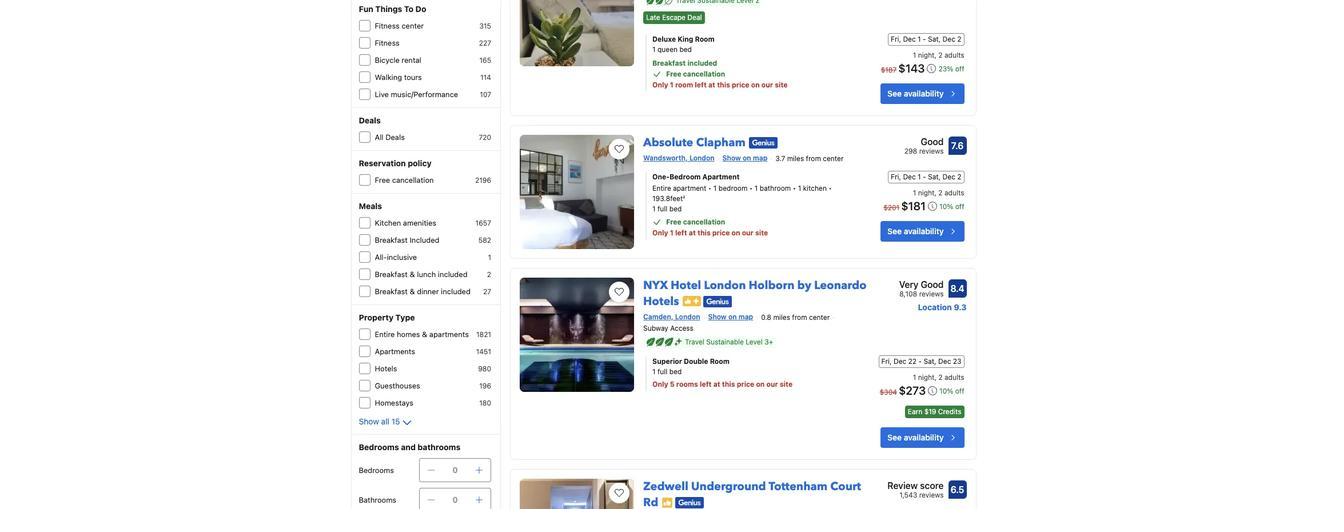 Task type: vqa. For each thing, say whether or not it's contained in the screenshot.


Task type: describe. For each thing, give the bounding box(es) containing it.
0 vertical spatial our
[[762, 81, 773, 89]]

2196
[[475, 176, 491, 185]]

this property is part of our preferred plus program. it's committed to providing outstanding service and excellent value. it'll pay us a higher commission if you make a booking. image
[[683, 297, 701, 307]]

travel sustainable level 3+
[[685, 338, 773, 346]]

3+
[[765, 338, 773, 346]]

entire homes & apartments
[[375, 330, 469, 339]]

all-
[[375, 253, 387, 262]]

0 vertical spatial left
[[695, 81, 707, 89]]

breakfast & lunch included
[[375, 270, 468, 279]]

$181
[[902, 199, 926, 213]]

1 vertical spatial site
[[756, 229, 768, 237]]

dec up 23% off
[[943, 35, 956, 43]]

zedwell underground tottenham court rd link
[[644, 475, 861, 510]]

review score element
[[888, 479, 944, 493]]

all deals
[[375, 133, 405, 142]]

fri, dec 1 - sat, dec 2 for $181
[[891, 173, 962, 181]]

0 horizontal spatial hotels
[[375, 364, 397, 374]]

, for absolute clapham
[[935, 189, 937, 197]]

0 vertical spatial this
[[717, 81, 730, 89]]

by
[[798, 278, 812, 293]]

0 vertical spatial -
[[923, 35, 926, 43]]

2 up "23%"
[[939, 51, 943, 59]]

2 down good 298 reviews
[[939, 189, 943, 197]]

see availability for $143
[[888, 89, 944, 98]]

dec down 298
[[903, 173, 916, 181]]

live music/performance
[[375, 90, 458, 99]]

& for lunch
[[410, 270, 415, 279]]

show all 15 button
[[359, 416, 414, 430]]

fri, for absolute clapham
[[891, 173, 902, 181]]

policy
[[408, 158, 432, 168]]

0 vertical spatial free cancellation
[[666, 70, 725, 78]]

left inside superior double room 1 full bed only 5 rooms left at this price on our site
[[700, 380, 712, 389]]

dec down 7.6
[[943, 173, 956, 181]]

1 queen bed breakfast included
[[653, 45, 718, 67]]

amenities
[[403, 219, 436, 228]]

breakfast inside 1 queen bed breakfast included
[[653, 59, 686, 67]]

on up 'travel sustainable level 3+'
[[729, 313, 737, 321]]

to
[[404, 4, 414, 14]]

0 for bedrooms
[[453, 466, 458, 475]]

camden,
[[644, 313, 674, 321]]

bedroom
[[719, 184, 748, 193]]

our inside superior double room 1 full bed only 5 rooms left at this price on our site
[[767, 380, 778, 389]]

show on map for hotel
[[708, 313, 753, 321]]

196
[[479, 382, 491, 391]]

2 down 7.6
[[958, 173, 962, 181]]

apartment
[[673, 184, 707, 193]]

reviews inside good 298 reviews
[[920, 147, 944, 155]]

show on map for clapham
[[723, 154, 768, 162]]

adults for nyx hotel london holborn by leonardo hotels
[[945, 373, 965, 382]]

at inside superior double room 1 full bed only 5 rooms left at this price on our site
[[714, 380, 721, 389]]

- for nyx hotel london holborn by leonardo hotels
[[919, 357, 922, 366]]

on down the entire apartment • 1 bedroom • 1 bathroom • 1 kitchen • 193.8feet² 1 full bed
[[732, 229, 741, 237]]

sat, for nyx hotel london holborn by leonardo hotels
[[924, 357, 937, 366]]

good inside good 298 reviews
[[921, 137, 944, 147]]

980
[[478, 365, 491, 374]]

$187
[[881, 66, 897, 74]]

fri, for nyx hotel london holborn by leonardo hotels
[[882, 357, 892, 366]]

property type
[[359, 313, 415, 323]]

on down deluxe king room 'link'
[[752, 81, 760, 89]]

3 see from the top
[[888, 433, 902, 442]]

and
[[401, 443, 416, 452]]

bedrooms for bedrooms and bathrooms
[[359, 443, 399, 452]]

193.8feet²
[[653, 194, 686, 203]]

reservation
[[359, 158, 406, 168]]

1 • from the left
[[709, 184, 712, 193]]

see availability link for $143
[[881, 83, 965, 104]]

deal
[[688, 13, 702, 22]]

score
[[920, 481, 944, 491]]

miles for 0.8
[[774, 313, 791, 322]]

23%
[[939, 65, 954, 73]]

bed inside superior double room 1 full bed only 5 rooms left at this price on our site
[[670, 368, 682, 376]]

escape
[[662, 13, 686, 22]]

1 1 night , 2 adults from the top
[[913, 51, 965, 59]]

off for absolute clapham
[[956, 202, 965, 211]]

underground
[[691, 479, 766, 495]]

do
[[416, 4, 426, 14]]

2 • from the left
[[750, 184, 753, 193]]

tottenham
[[769, 479, 828, 495]]

0 vertical spatial cancellation
[[683, 70, 725, 78]]

map for clapham
[[753, 154, 768, 162]]

availability for $181
[[904, 226, 944, 236]]

7.6
[[952, 141, 964, 151]]

165
[[480, 56, 491, 65]]

things
[[375, 4, 402, 14]]

3 • from the left
[[793, 184, 796, 193]]

scored 7.6 element
[[949, 137, 967, 155]]

hotels inside nyx hotel london holborn by leonardo hotels
[[644, 294, 679, 309]]

1 vertical spatial our
[[742, 229, 754, 237]]

1 vertical spatial cancellation
[[392, 176, 434, 185]]

absolute clapham link
[[644, 130, 746, 150]]

this property is part of our preferred plus program. it's committed to providing outstanding service and excellent value. it'll pay us a higher commission if you make a booking. image
[[683, 297, 701, 307]]

camden, london
[[644, 313, 700, 321]]

0.8 miles from center subway access
[[644, 313, 830, 333]]

0 vertical spatial at
[[709, 81, 716, 89]]

guesthouses
[[375, 382, 420, 391]]

earn
[[908, 408, 923, 416]]

3 see availability link from the top
[[881, 428, 965, 448]]

homestays
[[375, 399, 414, 408]]

0.8
[[761, 313, 772, 322]]

good 298 reviews
[[905, 137, 944, 155]]

live
[[375, 90, 389, 99]]

availability for $143
[[904, 89, 944, 98]]

rd
[[644, 495, 659, 510]]

absolute clapham image
[[520, 135, 634, 249]]

off for nyx hotel london holborn by leonardo hotels
[[956, 387, 965, 396]]

one-
[[653, 173, 670, 181]]

on up 'one-bedroom apartment' link
[[743, 154, 751, 162]]

adults for absolute clapham
[[945, 189, 965, 197]]

2 vertical spatial cancellation
[[683, 218, 725, 226]]

fun
[[359, 4, 374, 14]]

2 up 23% off
[[958, 35, 962, 43]]

bicycle rental
[[375, 55, 422, 65]]

1 vertical spatial this
[[698, 229, 711, 237]]

this property is part of our preferred partner program. it's committed to providing excellent service and good value. it'll pay us a higher commission if you make a booking. image
[[662, 498, 674, 509]]

2 vertical spatial free cancellation
[[666, 218, 725, 226]]

see for $143
[[888, 89, 902, 98]]

0 vertical spatial center
[[402, 21, 424, 30]]

all
[[381, 417, 390, 427]]

show all 15
[[359, 417, 400, 427]]

location
[[918, 303, 952, 312]]

114
[[481, 73, 491, 82]]

court
[[831, 479, 861, 495]]

travel
[[685, 338, 705, 346]]

4 • from the left
[[829, 184, 832, 193]]

deluxe king room
[[653, 35, 715, 43]]

included
[[410, 236, 440, 245]]

only for only 1 left at this price on our site
[[653, 229, 669, 237]]

very
[[900, 280, 919, 290]]

good element
[[905, 135, 944, 149]]

2 down fri, dec 22 - sat, dec 23
[[939, 373, 943, 382]]

0 vertical spatial fri,
[[891, 35, 902, 43]]

center for 3.7 miles from center
[[823, 154, 844, 163]]

see availability link for $181
[[881, 221, 965, 242]]

2 up 27
[[487, 271, 491, 279]]

all
[[375, 133, 384, 142]]

1 vertical spatial free cancellation
[[375, 176, 434, 185]]

1 inside superior double room 1 full bed only 5 rooms left at this price on our site
[[653, 368, 656, 376]]

type
[[396, 313, 415, 323]]

27
[[483, 288, 491, 296]]

15
[[392, 417, 400, 427]]

fun things to do
[[359, 4, 426, 14]]

10% for nyx hotel london holborn by leonardo hotels
[[940, 387, 954, 396]]

leonardo
[[815, 278, 867, 293]]

miles for 3.7
[[787, 154, 804, 163]]

only inside superior double room 1 full bed only 5 rooms left at this price on our site
[[653, 380, 669, 389]]

- for absolute clapham
[[923, 173, 926, 181]]

on inside superior double room 1 full bed only 5 rooms left at this price on our site
[[756, 380, 765, 389]]

walking tours
[[375, 73, 422, 82]]

fitness center
[[375, 21, 424, 30]]

subway
[[644, 324, 669, 333]]

london for clapham
[[690, 154, 715, 162]]

sat, for absolute clapham
[[928, 173, 941, 181]]

1,543
[[900, 491, 918, 500]]

10% off for nyx hotel london holborn by leonardo hotels
[[940, 387, 965, 396]]

room for king
[[695, 35, 715, 43]]

bicycle
[[375, 55, 400, 65]]

one-bedroom apartment
[[653, 173, 740, 181]]

fri, dec 22 - sat, dec 23
[[882, 357, 962, 366]]

bed inside 1 queen bed breakfast included
[[680, 45, 692, 54]]

$201
[[884, 203, 900, 212]]

10% for absolute clapham
[[940, 202, 954, 211]]

center for 0.8 miles from center subway access
[[809, 313, 830, 322]]

dec left 22
[[894, 357, 907, 366]]

0 vertical spatial deals
[[359, 116, 381, 125]]

only for only 1 room left at this price on our site
[[653, 81, 669, 89]]

1 inside 1 queen bed breakfast included
[[653, 45, 656, 54]]

apartments
[[375, 347, 415, 356]]



Task type: locate. For each thing, give the bounding box(es) containing it.
2 vertical spatial night
[[918, 373, 935, 382]]

2 adults from the top
[[945, 189, 965, 197]]

2 10% off from the top
[[940, 387, 965, 396]]

0 vertical spatial london
[[690, 154, 715, 162]]

included up only 1 room left at this price on our site
[[688, 59, 718, 67]]

included right lunch
[[438, 270, 468, 279]]

& for dinner
[[410, 287, 415, 296]]

zedwell
[[644, 479, 689, 495]]

bed
[[680, 45, 692, 54], [670, 205, 682, 213], [670, 368, 682, 376]]

3 1 night , 2 adults from the top
[[913, 373, 965, 382]]

1 vertical spatial see availability link
[[881, 221, 965, 242]]

fitness for fitness center
[[375, 21, 400, 30]]

walking
[[375, 73, 402, 82]]

0 vertical spatial 10%
[[940, 202, 954, 211]]

this property is part of our preferred partner program. it's committed to providing excellent service and good value. it'll pay us a higher commission if you make a booking. image
[[662, 498, 674, 509]]

price inside superior double room 1 full bed only 5 rooms left at this price on our site
[[737, 380, 755, 389]]

1 see from the top
[[888, 89, 902, 98]]

1 good from the top
[[921, 137, 944, 147]]

1 vertical spatial included
[[438, 270, 468, 279]]

1 vertical spatial see
[[888, 226, 902, 236]]

included inside 1 queen bed breakfast included
[[688, 59, 718, 67]]

see
[[888, 89, 902, 98], [888, 226, 902, 236], [888, 433, 902, 442]]

left down 193.8feet²
[[676, 229, 687, 237]]

2 vertical spatial included
[[441, 287, 471, 296]]

double
[[684, 357, 708, 366]]

see down $304
[[888, 433, 902, 442]]

0 vertical spatial 1 night , 2 adults
[[913, 51, 965, 59]]

this inside superior double room 1 full bed only 5 rooms left at this price on our site
[[722, 380, 735, 389]]

1 horizontal spatial entire
[[653, 184, 671, 193]]

0 horizontal spatial deals
[[359, 116, 381, 125]]

reviews up the location
[[920, 290, 944, 299]]

show inside dropdown button
[[359, 417, 379, 427]]

1657
[[476, 219, 491, 228]]

very good 8,108 reviews
[[900, 280, 944, 299]]

1 vertical spatial at
[[689, 229, 696, 237]]

298
[[905, 147, 918, 155]]

1 vertical spatial &
[[410, 287, 415, 296]]

1 full from the top
[[658, 205, 668, 213]]

1 reviews from the top
[[920, 147, 944, 155]]

one-bedroom apartment link
[[653, 172, 846, 182]]

2 vertical spatial fri,
[[882, 357, 892, 366]]

see down $201
[[888, 226, 902, 236]]

hotel
[[671, 278, 701, 293]]

fitness for fitness
[[375, 38, 400, 47]]

2 vertical spatial see availability link
[[881, 428, 965, 448]]

1 vertical spatial from
[[792, 313, 807, 322]]

center down to
[[402, 21, 424, 30]]

see for $181
[[888, 226, 902, 236]]

only left 5
[[653, 380, 669, 389]]

entire down one- at the top
[[653, 184, 671, 193]]

apartments
[[430, 330, 469, 339]]

2 only from the top
[[653, 229, 669, 237]]

2 availability from the top
[[904, 226, 944, 236]]

at right room
[[709, 81, 716, 89]]

5
[[670, 380, 675, 389]]

full inside superior double room 1 full bed only 5 rooms left at this price on our site
[[658, 368, 668, 376]]

1 night , 2 adults up "23%"
[[913, 51, 965, 59]]

2 see from the top
[[888, 226, 902, 236]]

-
[[923, 35, 926, 43], [923, 173, 926, 181], [919, 357, 922, 366]]

0 vertical spatial map
[[753, 154, 768, 162]]

0 vertical spatial sat,
[[928, 35, 941, 43]]

superior
[[653, 357, 682, 366]]

only 1 room left at this price on our site
[[653, 81, 788, 89]]

2 vertical spatial &
[[422, 330, 427, 339]]

site down deluxe king room 'link'
[[775, 81, 788, 89]]

2 vertical spatial adults
[[945, 373, 965, 382]]

full down 193.8feet²
[[658, 205, 668, 213]]

dec left 23
[[939, 357, 951, 366]]

• right kitchen
[[829, 184, 832, 193]]

cancellation
[[683, 70, 725, 78], [392, 176, 434, 185], [683, 218, 725, 226]]

1 availability from the top
[[904, 89, 944, 98]]

23% off
[[939, 65, 965, 73]]

1 see availability from the top
[[888, 89, 944, 98]]

2 1 night , 2 adults from the top
[[913, 189, 965, 197]]

miles
[[787, 154, 804, 163], [774, 313, 791, 322]]

deals up all at top left
[[359, 116, 381, 125]]

2 vertical spatial availability
[[904, 433, 944, 442]]

0 vertical spatial show
[[723, 154, 741, 162]]

on
[[752, 81, 760, 89], [743, 154, 751, 162], [732, 229, 741, 237], [729, 313, 737, 321], [756, 380, 765, 389]]

reviews for score
[[920, 491, 944, 500]]

hotels up camden,
[[644, 294, 679, 309]]

see availability link down $181
[[881, 221, 965, 242]]

only 1 left at this price on our site
[[653, 229, 768, 237]]

1 vertical spatial fitness
[[375, 38, 400, 47]]

availability
[[904, 89, 944, 98], [904, 226, 944, 236], [904, 433, 944, 442]]

room down sustainable
[[710, 357, 730, 366]]

1 vertical spatial deals
[[386, 133, 405, 142]]

good right 298
[[921, 137, 944, 147]]

1 bedrooms from the top
[[359, 443, 399, 452]]

at right the rooms
[[714, 380, 721, 389]]

miles right 3.7
[[787, 154, 804, 163]]

london up access
[[675, 313, 700, 321]]

0 vertical spatial from
[[806, 154, 821, 163]]

see availability down $181
[[888, 226, 944, 236]]

1 vertical spatial 1 night , 2 adults
[[913, 189, 965, 197]]

free cancellation up 'only 1 left at this price on our site'
[[666, 218, 725, 226]]

1 10% from the top
[[940, 202, 954, 211]]

2 vertical spatial price
[[737, 380, 755, 389]]

miles right 0.8
[[774, 313, 791, 322]]

map left 0.8
[[739, 313, 753, 321]]

1 vertical spatial full
[[658, 368, 668, 376]]

center
[[402, 21, 424, 30], [823, 154, 844, 163], [809, 313, 830, 322]]

see availability for $181
[[888, 226, 944, 236]]

0 vertical spatial price
[[732, 81, 750, 89]]

0 vertical spatial miles
[[787, 154, 804, 163]]

1 see availability link from the top
[[881, 83, 965, 104]]

clapham
[[696, 135, 746, 150]]

$143
[[899, 62, 925, 75]]

site down superior double room "link"
[[780, 380, 793, 389]]

included for breakfast & lunch included
[[438, 270, 468, 279]]

2 vertical spatial show
[[359, 417, 379, 427]]

3 adults from the top
[[945, 373, 965, 382]]

availability down $19
[[904, 433, 944, 442]]

0 vertical spatial hotels
[[644, 294, 679, 309]]

0 vertical spatial bedrooms
[[359, 443, 399, 452]]

1 fitness from the top
[[375, 21, 400, 30]]

show left 'all' in the left bottom of the page
[[359, 417, 379, 427]]

reservation policy
[[359, 158, 432, 168]]

reviews inside review score 1,543 reviews
[[920, 491, 944, 500]]

fri, dec 1 - sat, dec 2 down 298
[[891, 173, 962, 181]]

0 vertical spatial see availability
[[888, 89, 944, 98]]

absolute
[[644, 135, 694, 150]]

2 vertical spatial this
[[722, 380, 735, 389]]

2 , from the top
[[935, 189, 937, 197]]

breakfast & dinner included
[[375, 287, 471, 296]]

bathrooms
[[359, 496, 396, 505]]

bathrooms
[[418, 443, 461, 452]]

fri, dec 1 - sat, dec 2 up '$143'
[[891, 35, 962, 43]]

2 vertical spatial sat,
[[924, 357, 937, 366]]

6.5
[[951, 485, 965, 495]]

1 fri, dec 1 - sat, dec 2 from the top
[[891, 35, 962, 43]]

1 10% off from the top
[[940, 202, 965, 211]]

price down superior double room "link"
[[737, 380, 755, 389]]

2 see availability from the top
[[888, 226, 944, 236]]

all-inclusive
[[375, 253, 417, 262]]

only down 193.8feet²
[[653, 229, 669, 237]]

0 vertical spatial see
[[888, 89, 902, 98]]

1 only from the top
[[653, 81, 669, 89]]

breakfast
[[653, 59, 686, 67], [375, 236, 408, 245], [375, 270, 408, 279], [375, 287, 408, 296]]

location 9.3
[[918, 303, 967, 312]]

2 good from the top
[[921, 280, 944, 290]]

miles inside 0.8 miles from center subway access
[[774, 313, 791, 322]]

entire for entire apartment • 1 bedroom • 1 bathroom • 1 kitchen • 193.8feet² 1 full bed
[[653, 184, 671, 193]]

0 vertical spatial 10% off
[[940, 202, 965, 211]]

bed down the king
[[680, 45, 692, 54]]

1 night , 2 adults down fri, dec 22 - sat, dec 23
[[913, 373, 965, 382]]

nyx hotel london holborn by leonardo hotels link
[[644, 273, 867, 309]]

• down 'one-bedroom apartment' link
[[750, 184, 753, 193]]

2 fri, dec 1 - sat, dec 2 from the top
[[891, 173, 962, 181]]

from for 3.7
[[806, 154, 821, 163]]

9.3
[[954, 303, 967, 312]]

entire inside the entire apartment • 1 bedroom • 1 bathroom • 1 kitchen • 193.8feet² 1 full bed
[[653, 184, 671, 193]]

3 off from the top
[[956, 387, 965, 396]]

late
[[646, 13, 660, 22]]

availability down '$143'
[[904, 89, 944, 98]]

at down apartment
[[689, 229, 696, 237]]

3 reviews from the top
[[920, 491, 944, 500]]

582
[[479, 236, 491, 245]]

free down the reservation
[[375, 176, 390, 185]]

property
[[359, 313, 394, 323]]

show down "clapham"
[[723, 154, 741, 162]]

king
[[678, 35, 694, 43]]

adults up 23% off
[[945, 51, 965, 59]]

1 vertical spatial off
[[956, 202, 965, 211]]

2 reviews from the top
[[920, 290, 944, 299]]

see availability down earn
[[888, 433, 944, 442]]

1 0 from the top
[[453, 466, 458, 475]]

credits
[[939, 408, 962, 416]]

2 night from the top
[[918, 189, 935, 197]]

free cancellation up room
[[666, 70, 725, 78]]

1 adults from the top
[[945, 51, 965, 59]]

1 off from the top
[[956, 65, 965, 73]]

0 vertical spatial included
[[688, 59, 718, 67]]

show for hotel
[[708, 313, 727, 321]]

0 vertical spatial reviews
[[920, 147, 944, 155]]

rooms
[[677, 380, 698, 389]]

availability down $181
[[904, 226, 944, 236]]

see down $187
[[888, 89, 902, 98]]

1 vertical spatial show
[[708, 313, 727, 321]]

1 night , 2 adults up $181
[[913, 189, 965, 197]]

off right $181
[[956, 202, 965, 211]]

0 vertical spatial adults
[[945, 51, 965, 59]]

1451
[[476, 348, 491, 356]]

breakfast for breakfast & lunch included
[[375, 270, 408, 279]]

site inside superior double room 1 full bed only 5 rooms left at this price on our site
[[780, 380, 793, 389]]

0 vertical spatial room
[[695, 35, 715, 43]]

full inside the entire apartment • 1 bedroom • 1 bathroom • 1 kitchen • 193.8feet² 1 full bed
[[658, 205, 668, 213]]

breakfast down all-inclusive in the left of the page
[[375, 270, 408, 279]]

bedroom
[[670, 173, 701, 181]]

at
[[709, 81, 716, 89], [689, 229, 696, 237], [714, 380, 721, 389]]

from up kitchen
[[806, 154, 821, 163]]

0 vertical spatial show on map
[[723, 154, 768, 162]]

meals
[[359, 201, 382, 211]]

3 night from the top
[[918, 373, 935, 382]]

2 vertical spatial off
[[956, 387, 965, 396]]

map for hotel
[[739, 313, 753, 321]]

&
[[410, 270, 415, 279], [410, 287, 415, 296], [422, 330, 427, 339]]

2 vertical spatial reviews
[[920, 491, 944, 500]]

fri, dec 1 - sat, dec 2 for $143
[[891, 35, 962, 43]]

show up sustainable
[[708, 313, 727, 321]]

reviews right 298
[[920, 147, 944, 155]]

left right the rooms
[[700, 380, 712, 389]]

show on map up 'travel sustainable level 3+'
[[708, 313, 753, 321]]

2 vertical spatial only
[[653, 380, 669, 389]]

1 vertical spatial free
[[375, 176, 390, 185]]

show on map up 'one-bedroom apartment' link
[[723, 154, 768, 162]]

10%
[[940, 202, 954, 211], [940, 387, 954, 396]]

adel's house image
[[520, 0, 634, 66]]

0 vertical spatial fri, dec 1 - sat, dec 2
[[891, 35, 962, 43]]

720
[[479, 133, 491, 142]]

entire apartment • 1 bedroom • 1 bathroom • 1 kitchen • 193.8feet² 1 full bed
[[653, 184, 832, 213]]

deals right all at top left
[[386, 133, 405, 142]]

price down the entire apartment • 1 bedroom • 1 bathroom • 1 kitchen • 193.8feet² 1 full bed
[[713, 229, 730, 237]]

180
[[479, 399, 491, 408]]

0 for bathrooms
[[453, 495, 458, 505]]

reviews
[[920, 147, 944, 155], [920, 290, 944, 299], [920, 491, 944, 500]]

- right 22
[[919, 357, 922, 366]]

1 vertical spatial 10%
[[940, 387, 954, 396]]

breakfast for breakfast & dinner included
[[375, 287, 408, 296]]

breakfast down queen
[[653, 59, 686, 67]]

deluxe
[[653, 35, 676, 43]]

homes
[[397, 330, 420, 339]]

1 vertical spatial availability
[[904, 226, 944, 236]]

2 fitness from the top
[[375, 38, 400, 47]]

night up $181
[[918, 189, 935, 197]]

from for 0.8
[[792, 313, 807, 322]]

queen
[[658, 45, 678, 54]]

10% off up credits
[[940, 387, 965, 396]]

room for double
[[710, 357, 730, 366]]

room inside superior double room 1 full bed only 5 rooms left at this price on our site
[[710, 357, 730, 366]]

london for hotel
[[675, 313, 700, 321]]

adults down 23
[[945, 373, 965, 382]]

0 vertical spatial see availability link
[[881, 83, 965, 104]]

1 vertical spatial ,
[[935, 189, 937, 197]]

1 vertical spatial 10% off
[[940, 387, 965, 396]]

from inside 0.8 miles from center subway access
[[792, 313, 807, 322]]

review
[[888, 481, 918, 491]]

bed up 5
[[670, 368, 682, 376]]

315
[[480, 22, 491, 30]]

1 vertical spatial center
[[823, 154, 844, 163]]

see availability link down earn
[[881, 428, 965, 448]]

level
[[746, 338, 763, 346]]

superior double room 1 full bed only 5 rooms left at this price on our site
[[653, 357, 793, 389]]

1 vertical spatial good
[[921, 280, 944, 290]]

0 vertical spatial entire
[[653, 184, 671, 193]]

0 vertical spatial off
[[956, 65, 965, 73]]

2 vertical spatial see
[[888, 433, 902, 442]]

fitness up the bicycle
[[375, 38, 400, 47]]

full down the superior
[[658, 368, 668, 376]]

3 , from the top
[[935, 373, 937, 382]]

1 vertical spatial night
[[918, 189, 935, 197]]

1 vertical spatial price
[[713, 229, 730, 237]]

breakfast included
[[375, 236, 440, 245]]

2 vertical spatial ,
[[935, 373, 937, 382]]

0
[[453, 466, 458, 475], [453, 495, 458, 505]]

kitchen
[[803, 184, 827, 193]]

breakfast up property type
[[375, 287, 408, 296]]

2 0 from the top
[[453, 495, 458, 505]]

wandsworth, london
[[644, 154, 715, 162]]

2 vertical spatial at
[[714, 380, 721, 389]]

dec up '$143'
[[903, 35, 916, 43]]

0 vertical spatial &
[[410, 270, 415, 279]]

good inside very good 8,108 reviews
[[921, 280, 944, 290]]

see availability link down '$143'
[[881, 83, 965, 104]]

only
[[653, 81, 669, 89], [653, 229, 669, 237], [653, 380, 669, 389]]

2 see availability link from the top
[[881, 221, 965, 242]]

10% off for absolute clapham
[[940, 202, 965, 211]]

bedrooms up the bathrooms
[[359, 466, 394, 475]]

breakfast down kitchen
[[375, 236, 408, 245]]

2 10% from the top
[[940, 387, 954, 396]]

scored 6.5 element
[[949, 481, 967, 499]]

0 vertical spatial bed
[[680, 45, 692, 54]]

1 night , 2 adults
[[913, 51, 965, 59], [913, 189, 965, 197], [913, 373, 965, 382]]

kitchen amenities
[[375, 219, 436, 228]]

absolute clapham
[[644, 135, 746, 150]]

0 vertical spatial ,
[[935, 51, 937, 59]]

included right dinner
[[441, 287, 471, 296]]

1 vertical spatial bedrooms
[[359, 466, 394, 475]]

2 off from the top
[[956, 202, 965, 211]]

our down superior double room "link"
[[767, 380, 778, 389]]

very good element
[[900, 278, 944, 292]]

1 night , 2 adults for absolute clapham
[[913, 189, 965, 197]]

1 vertical spatial fri,
[[891, 173, 902, 181]]

1 horizontal spatial hotels
[[644, 294, 679, 309]]

1 night from the top
[[918, 51, 935, 59]]

show for clapham
[[723, 154, 741, 162]]

2 vertical spatial london
[[675, 313, 700, 321]]

0 vertical spatial 0
[[453, 466, 458, 475]]

1 vertical spatial sat,
[[928, 173, 941, 181]]

night for absolute clapham
[[918, 189, 935, 197]]

bed inside the entire apartment • 1 bedroom • 1 bathroom • 1 kitchen • 193.8feet² 1 full bed
[[670, 205, 682, 213]]

see availability down '$143'
[[888, 89, 944, 98]]

center up kitchen
[[823, 154, 844, 163]]

0 vertical spatial site
[[775, 81, 788, 89]]

room right the king
[[695, 35, 715, 43]]

entire down property type
[[375, 330, 395, 339]]

scored 8.4 element
[[949, 280, 967, 298]]

dec
[[903, 35, 916, 43], [943, 35, 956, 43], [903, 173, 916, 181], [943, 173, 956, 181], [894, 357, 907, 366], [939, 357, 951, 366]]

reviews inside very good 8,108 reviews
[[920, 290, 944, 299]]

night
[[918, 51, 935, 59], [918, 189, 935, 197], [918, 373, 935, 382]]

sat, right 22
[[924, 357, 937, 366]]

included for breakfast & dinner included
[[441, 287, 471, 296]]

, for nyx hotel london holborn by leonardo hotels
[[935, 373, 937, 382]]

1 , from the top
[[935, 51, 937, 59]]

off up credits
[[956, 387, 965, 396]]

$273
[[899, 384, 926, 397]]

3 see availability from the top
[[888, 433, 944, 442]]

our
[[762, 81, 773, 89], [742, 229, 754, 237], [767, 380, 778, 389]]

adults down 7.6
[[945, 189, 965, 197]]

2 vertical spatial left
[[700, 380, 712, 389]]

1 vertical spatial reviews
[[920, 290, 944, 299]]

center inside 0.8 miles from center subway access
[[809, 313, 830, 322]]

- down good 298 reviews
[[923, 173, 926, 181]]

1 horizontal spatial deals
[[386, 133, 405, 142]]

fri, up $187
[[891, 35, 902, 43]]

1 vertical spatial map
[[739, 313, 753, 321]]

london inside nyx hotel london holborn by leonardo hotels
[[704, 278, 746, 293]]

bed down 193.8feet²
[[670, 205, 682, 213]]

2 vertical spatial -
[[919, 357, 922, 366]]

0 horizontal spatial entire
[[375, 330, 395, 339]]

good
[[921, 137, 944, 147], [921, 280, 944, 290]]

room inside 'link'
[[695, 35, 715, 43]]

genius discounts available at this property. image
[[749, 138, 778, 149], [749, 138, 778, 149], [703, 297, 732, 308], [703, 297, 732, 308], [676, 498, 704, 509], [676, 498, 704, 509]]

entire for entire homes & apartments
[[375, 330, 395, 339]]

1 night , 2 adults for nyx hotel london holborn by leonardo hotels
[[913, 373, 965, 382]]

0 vertical spatial night
[[918, 51, 935, 59]]

2 bedrooms from the top
[[359, 466, 394, 475]]

cancellation up only 1 room left at this price on our site
[[683, 70, 725, 78]]

1 vertical spatial show on map
[[708, 313, 753, 321]]

reviews for good
[[920, 290, 944, 299]]

center down by
[[809, 313, 830, 322]]

adults
[[945, 51, 965, 59], [945, 189, 965, 197], [945, 373, 965, 382]]

10% up credits
[[940, 387, 954, 396]]

site
[[775, 81, 788, 89], [756, 229, 768, 237], [780, 380, 793, 389]]

1 vertical spatial miles
[[774, 313, 791, 322]]

& right homes
[[422, 330, 427, 339]]

site down the entire apartment • 1 bedroom • 1 bathroom • 1 kitchen • 193.8feet² 1 full bed
[[756, 229, 768, 237]]

23
[[953, 357, 962, 366]]

apartment
[[703, 173, 740, 181]]

nyx hotel london holborn by leonardo hotels image
[[520, 278, 634, 392]]

0 vertical spatial availability
[[904, 89, 944, 98]]

3 only from the top
[[653, 380, 669, 389]]

this down apartment
[[698, 229, 711, 237]]

2 vertical spatial center
[[809, 313, 830, 322]]

bedrooms for bedrooms
[[359, 466, 394, 475]]

2 vertical spatial free
[[666, 218, 682, 226]]

night for nyx hotel london holborn by leonardo hotels
[[918, 373, 935, 382]]

breakfast for breakfast included
[[375, 236, 408, 245]]

1 vertical spatial left
[[676, 229, 687, 237]]

3 availability from the top
[[904, 433, 944, 442]]

•
[[709, 184, 712, 193], [750, 184, 753, 193], [793, 184, 796, 193], [829, 184, 832, 193]]

1 vertical spatial only
[[653, 229, 669, 237]]

from down by
[[792, 313, 807, 322]]

1 vertical spatial see availability
[[888, 226, 944, 236]]

2 full from the top
[[658, 368, 668, 376]]

nyx
[[644, 278, 668, 293]]

full
[[658, 205, 668, 213], [658, 368, 668, 376]]

0 vertical spatial free
[[666, 70, 682, 78]]



